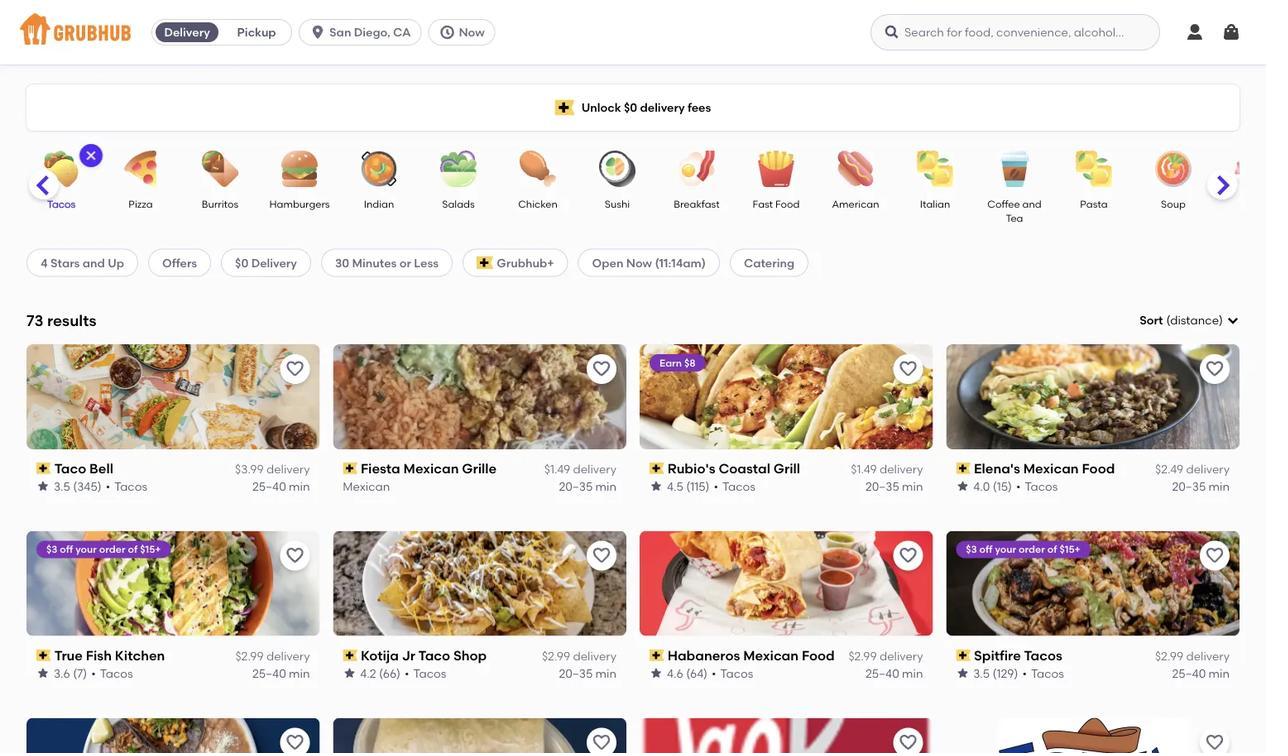 Task type: describe. For each thing, give the bounding box(es) containing it.
tacos for taco bell
[[114, 479, 147, 493]]

svg image inside "now" button
[[439, 24, 456, 41]]

(129)
[[993, 666, 1019, 680]]

4.0
[[974, 479, 990, 493]]

delivery for spitfire tacos
[[1186, 649, 1230, 663]]

subscription pass image for fiesta mexican grille
[[343, 463, 358, 474]]

true fish kitchen logo image
[[26, 531, 320, 636]]

$3 off your order of $15+ for fish
[[46, 543, 161, 555]]

of for fish
[[128, 543, 138, 555]]

elena's
[[974, 460, 1021, 477]]

(
[[1167, 313, 1170, 327]]

save this restaurant button for the craft taco at sova logo
[[280, 728, 310, 753]]

• tacos for elena's
[[1017, 479, 1058, 493]]

3.5 (129)
[[974, 666, 1019, 680]]

(11:14am)
[[655, 256, 706, 270]]

indian
[[364, 198, 394, 210]]

• tacos for kotija
[[405, 666, 447, 680]]

pizza image
[[112, 151, 170, 187]]

save this restaurant button for kotija jr taco shop logo
[[587, 541, 617, 571]]

less
[[414, 256, 439, 270]]

tacos for habaneros mexican food
[[720, 666, 753, 680]]

20–35 for fiesta mexican grille
[[559, 479, 593, 493]]

delivery for taco bell
[[266, 462, 310, 476]]

fees
[[688, 100, 711, 115]]

kotija jr taco shop
[[361, 647, 487, 663]]

0 vertical spatial $0
[[624, 100, 637, 115]]

73
[[26, 311, 44, 329]]

4 stars and up
[[41, 256, 124, 270]]

)
[[1219, 313, 1223, 327]]

3.5 for spitfire tacos
[[974, 666, 990, 680]]

• tacos for habaneros
[[712, 666, 753, 680]]

mexican down fiesta
[[343, 479, 390, 493]]

hamburgers image
[[271, 151, 329, 187]]

20–35 min for elena's mexican food
[[1172, 479, 1230, 493]]

san diego, ca button
[[299, 19, 428, 46]]

star icon image for true fish kitchen
[[36, 667, 50, 680]]

tacos image
[[32, 151, 90, 187]]

1 vertical spatial delivery
[[251, 256, 297, 270]]

rubio's
[[668, 460, 716, 477]]

$2.99 delivery for food
[[849, 649, 923, 663]]

pizza
[[129, 198, 153, 210]]

4.0 (15)
[[974, 479, 1012, 493]]

mexican for elena's
[[1024, 460, 1079, 477]]

4.5
[[667, 479, 684, 493]]

american
[[832, 198, 879, 210]]

star icon image for taco bell
[[36, 480, 50, 493]]

fast
[[753, 198, 773, 210]]

save this restaurant button for 'habaneros mexican food logo'
[[893, 541, 923, 571]]

tacos for kotija jr taco shop
[[414, 666, 447, 680]]

star icon image for rubio's coastal grill
[[650, 480, 663, 493]]

(345)
[[73, 479, 102, 493]]

elena's mexican food
[[974, 460, 1115, 477]]

san diego, ca
[[329, 25, 411, 39]]

the craft taco at sova logo image
[[26, 718, 320, 753]]

• tacos for rubio's
[[714, 479, 756, 493]]

0 horizontal spatial taco
[[54, 460, 86, 477]]

your for true
[[76, 543, 97, 555]]

sort
[[1140, 313, 1163, 327]]

tacos right spitfire
[[1024, 647, 1063, 663]]

73 results
[[26, 311, 96, 329]]

taco bell logo image
[[26, 344, 320, 449]]

kotija
[[361, 647, 399, 663]]

delivery for habaneros mexican food
[[880, 649, 923, 663]]

25–40 for spitfire tacos
[[1172, 666, 1206, 680]]

italian
[[920, 198, 950, 210]]

$2.99 delivery for kitchen
[[235, 649, 310, 663]]

tea
[[1006, 212, 1023, 224]]

tacos for elena's mexican food
[[1025, 479, 1058, 493]]

order for fish
[[99, 543, 125, 555]]

20–35 min for fiesta mexican grille
[[559, 479, 617, 493]]

save this restaurant button for donato's taco shop logo
[[587, 728, 617, 753]]

jack in the box logo image
[[640, 718, 933, 753]]

mexican for habaneros
[[743, 647, 799, 663]]

delivery for true fish kitchen
[[266, 649, 310, 663]]

• for rubio's
[[714, 479, 718, 493]]

$2.49 delivery
[[1155, 462, 1230, 476]]

$0 delivery
[[235, 256, 297, 270]]

grubhub plus flag logo image for unlock $0 delivery fees
[[555, 100, 575, 115]]

3.6 (7)
[[54, 666, 87, 680]]

star icon image for elena's mexican food
[[956, 480, 970, 493]]

unlock $0 delivery fees
[[582, 100, 711, 115]]

4
[[41, 256, 48, 270]]

fast food
[[753, 198, 800, 210]]

min for taco bell
[[289, 479, 310, 493]]

burritos
[[202, 198, 239, 210]]

rubio's coastal grill
[[668, 460, 800, 477]]

(115)
[[686, 479, 710, 493]]

min for spitfire tacos
[[1209, 666, 1230, 680]]

order for tacos
[[1019, 543, 1045, 555]]

3.6
[[54, 666, 70, 680]]

grubhub plus flag logo image for grubhub+
[[477, 256, 494, 269]]

offers
[[162, 256, 197, 270]]

4.6 (64)
[[667, 666, 708, 680]]

$8
[[684, 357, 696, 369]]

results
[[47, 311, 96, 329]]

fiesta
[[361, 460, 401, 477]]

0 horizontal spatial svg image
[[84, 149, 98, 162]]

fiesta mexican grille
[[361, 460, 497, 477]]

off for spitfire
[[980, 543, 993, 555]]

sushi image
[[588, 151, 646, 187]]

• for spitfire
[[1023, 666, 1027, 680]]

soup
[[1161, 198, 1186, 210]]

mexican for fiesta
[[404, 460, 459, 477]]

grill
[[774, 460, 800, 477]]

$3 off your order of $15+ for tacos
[[966, 543, 1081, 555]]

$15+ for spitfire tacos
[[1060, 543, 1081, 555]]

habaneros
[[668, 647, 740, 663]]

salads
[[442, 198, 475, 210]]

breakfast image
[[668, 151, 726, 187]]

now button
[[428, 19, 502, 46]]

stars
[[51, 256, 80, 270]]

• for kotija
[[405, 666, 410, 680]]

delivery for kotija jr taco shop
[[573, 649, 617, 663]]

spitfire
[[974, 647, 1021, 663]]

spitfire tacos logo image
[[946, 531, 1240, 636]]

• for habaneros
[[712, 666, 716, 680]]

(64)
[[686, 666, 708, 680]]

chicken
[[518, 198, 558, 210]]

donato's taco shop logo image
[[333, 718, 627, 753]]

Search for food, convenience, alcohol... search field
[[871, 14, 1160, 50]]

shop
[[454, 647, 487, 663]]

4 $2.99 from the left
[[1155, 649, 1184, 663]]

min for true fish kitchen
[[289, 666, 310, 680]]

coastal
[[719, 460, 770, 477]]

1 vertical spatial now
[[626, 256, 652, 270]]

bowls
[[1239, 198, 1266, 210]]

subscription pass image
[[650, 650, 664, 661]]

25–40 for habaneros mexican food
[[866, 666, 899, 680]]

pickup button
[[222, 19, 291, 46]]

25–40 min for taco bell
[[252, 479, 310, 493]]

of for tacos
[[1048, 543, 1058, 555]]

delivery for fiesta mexican grille
[[573, 462, 617, 476]]

25–40 min for spitfire tacos
[[1172, 666, 1230, 680]]

bell
[[89, 460, 113, 477]]

san
[[329, 25, 351, 39]]

subscription pass image for taco bell
[[36, 463, 51, 474]]

(7)
[[73, 666, 87, 680]]

kitchen
[[115, 647, 165, 663]]

fish
[[86, 647, 112, 663]]



Task type: vqa. For each thing, say whether or not it's contained in the screenshot.


Task type: locate. For each thing, give the bounding box(es) containing it.
mexican left grille
[[404, 460, 459, 477]]

• for taco
[[106, 479, 110, 493]]

save this restaurant button for jack in the box logo at the right bottom
[[893, 728, 923, 753]]

• for elena's
[[1017, 479, 1021, 493]]

ca
[[393, 25, 411, 39]]

0 horizontal spatial now
[[459, 25, 485, 39]]

$3 for true fish kitchen
[[46, 543, 58, 555]]

habaneros mexican food
[[668, 647, 835, 663]]

jr
[[402, 647, 416, 663]]

2 horizontal spatial food
[[1082, 460, 1115, 477]]

delivery button
[[152, 19, 222, 46]]

0 horizontal spatial $3 off your order of $15+
[[46, 543, 161, 555]]

2 $3 from the left
[[966, 543, 977, 555]]

$0 right unlock
[[624, 100, 637, 115]]

tacos down kotija jr taco shop
[[414, 666, 447, 680]]

fast food image
[[747, 151, 805, 187]]

distance
[[1170, 313, 1219, 327]]

20–35
[[559, 479, 593, 493], [866, 479, 899, 493], [1172, 479, 1206, 493], [559, 666, 593, 680]]

true fish kitchen
[[54, 647, 165, 663]]

star icon image left 3.5 (129)
[[956, 667, 970, 680]]

earn
[[660, 357, 682, 369]]

1 horizontal spatial taco
[[419, 647, 451, 663]]

(15)
[[993, 479, 1012, 493]]

$3 off your order of $15+ down the "(345)"
[[46, 543, 161, 555]]

pickup
[[237, 25, 276, 39]]

star icon image for kotija jr taco shop
[[343, 667, 356, 680]]

3 $2.99 delivery from the left
[[849, 649, 923, 663]]

1 vertical spatial $0
[[235, 256, 249, 270]]

0 horizontal spatial $1.49
[[544, 462, 570, 476]]

indian image
[[350, 151, 408, 187]]

25–40 min for habaneros mexican food
[[866, 666, 923, 680]]

1 $1.49 delivery from the left
[[544, 462, 617, 476]]

grubhub plus flag logo image
[[555, 100, 575, 115], [477, 256, 494, 269]]

subscription pass image for kotija jr taco shop
[[343, 650, 358, 661]]

1 horizontal spatial svg image
[[310, 24, 326, 41]]

1 horizontal spatial $1.49 delivery
[[851, 462, 923, 476]]

$0
[[624, 100, 637, 115], [235, 256, 249, 270]]

fiesta mexican grille logo image
[[333, 344, 627, 449]]

1 $2.99 from the left
[[235, 649, 264, 663]]

tacos for rubio's coastal grill
[[723, 479, 756, 493]]

tacos down true fish kitchen
[[100, 666, 133, 680]]

save this restaurant image
[[1205, 359, 1225, 379], [285, 733, 305, 753], [898, 733, 918, 753], [1205, 733, 1225, 753]]

burritos image
[[191, 151, 249, 187]]

2 off from the left
[[980, 543, 993, 555]]

your
[[76, 543, 97, 555], [995, 543, 1017, 555]]

0 horizontal spatial and
[[83, 256, 105, 270]]

$2.99 for taco
[[542, 649, 570, 663]]

$3 off your order of $15+
[[46, 543, 161, 555], [966, 543, 1081, 555]]

mexican
[[404, 460, 459, 477], [1024, 460, 1079, 477], [343, 479, 390, 493], [743, 647, 799, 663]]

mexican right habaneros
[[743, 647, 799, 663]]

star icon image
[[36, 480, 50, 493], [650, 480, 663, 493], [956, 480, 970, 493], [36, 667, 50, 680], [343, 667, 356, 680], [650, 667, 663, 680], [956, 667, 970, 680]]

subscription pass image for spitfire tacos
[[956, 650, 971, 661]]

rubio's coastal grill logo image
[[640, 344, 933, 449]]

main navigation navigation
[[0, 0, 1266, 65]]

taco right the jr
[[419, 647, 451, 663]]

4.5 (115)
[[667, 479, 710, 493]]

$3
[[46, 543, 58, 555], [966, 543, 977, 555]]

1 $15+ from the left
[[140, 543, 161, 555]]

2 $2.99 delivery from the left
[[542, 649, 617, 663]]

or
[[400, 256, 411, 270]]

• tacos down spitfire tacos
[[1023, 666, 1064, 680]]

tacos down spitfire tacos
[[1031, 666, 1064, 680]]

subscription pass image left true
[[36, 650, 51, 661]]

chicken image
[[509, 151, 567, 187]]

1 of from the left
[[128, 543, 138, 555]]

25–40 min
[[252, 479, 310, 493], [252, 666, 310, 680], [866, 666, 923, 680], [1172, 666, 1230, 680]]

2 $1.49 from the left
[[851, 462, 877, 476]]

and up tea
[[1023, 198, 1042, 210]]

open
[[592, 256, 624, 270]]

$1.49 right grill
[[851, 462, 877, 476]]

$1.49 delivery for fiesta mexican grille
[[544, 462, 617, 476]]

subscription pass image left rubio's at the right bottom of page
[[650, 463, 664, 474]]

subscription pass image left taco bell
[[36, 463, 51, 474]]

delivery left 'pickup'
[[164, 25, 210, 39]]

1 vertical spatial food
[[1082, 460, 1115, 477]]

of
[[128, 543, 138, 555], [1048, 543, 1058, 555]]

order
[[99, 543, 125, 555], [1019, 543, 1045, 555]]

star icon image left 4.2
[[343, 667, 356, 680]]

0 horizontal spatial order
[[99, 543, 125, 555]]

now inside button
[[459, 25, 485, 39]]

$1.49
[[544, 462, 570, 476], [851, 462, 877, 476]]

4.6
[[667, 666, 683, 680]]

min
[[289, 479, 310, 493], [596, 479, 617, 493], [902, 479, 923, 493], [1209, 479, 1230, 493], [289, 666, 310, 680], [596, 666, 617, 680], [902, 666, 923, 680], [1209, 666, 1230, 680]]

2 horizontal spatial svg image
[[1222, 22, 1241, 42]]

3.5 for taco bell
[[54, 479, 70, 493]]

tacos for spitfire tacos
[[1031, 666, 1064, 680]]

your for spitfire
[[995, 543, 1017, 555]]

min for kotija jr taco shop
[[596, 666, 617, 680]]

american image
[[827, 151, 885, 187]]

25–40 for true fish kitchen
[[252, 666, 286, 680]]

save this restaurant button
[[280, 354, 310, 384], [587, 354, 617, 384], [893, 354, 923, 384], [1200, 354, 1230, 384], [280, 541, 310, 571], [587, 541, 617, 571], [893, 541, 923, 571], [1200, 541, 1230, 571], [280, 728, 310, 753], [587, 728, 617, 753], [893, 728, 923, 753], [1200, 728, 1230, 753]]

2 order from the left
[[1019, 543, 1045, 555]]

30 minutes or less
[[335, 256, 439, 270]]

save this restaurant button for the taco bell logo
[[280, 354, 310, 384]]

subscription pass image left spitfire
[[956, 650, 971, 661]]

$3 down 3.5 (345)
[[46, 543, 58, 555]]

0 horizontal spatial delivery
[[164, 25, 210, 39]]

$2.99
[[235, 649, 264, 663], [542, 649, 570, 663], [849, 649, 877, 663], [1155, 649, 1184, 663]]

save this restaurant image
[[285, 359, 305, 379], [592, 359, 612, 379], [898, 359, 918, 379], [285, 546, 305, 566], [592, 546, 612, 566], [898, 546, 918, 566], [1205, 546, 1225, 566], [592, 733, 612, 753]]

0 vertical spatial taco
[[54, 460, 86, 477]]

20–35 for rubio's coastal grill
[[866, 479, 899, 493]]

star icon image for habaneros mexican food
[[650, 667, 663, 680]]

min for habaneros mexican food
[[902, 666, 923, 680]]

$2.49
[[1155, 462, 1184, 476]]

3.5 left the "(345)"
[[54, 479, 70, 493]]

order down elena's mexican food
[[1019, 543, 1045, 555]]

$15+
[[140, 543, 161, 555], [1060, 543, 1081, 555]]

• tacos down true fish kitchen
[[91, 666, 133, 680]]

$15+ for true fish kitchen
[[140, 543, 161, 555]]

4.2 (66)
[[360, 666, 401, 680]]

1 $2.99 delivery from the left
[[235, 649, 310, 663]]

• for true
[[91, 666, 96, 680]]

diego,
[[354, 25, 390, 39]]

• tacos down bell
[[106, 479, 147, 493]]

coffee and tea image
[[986, 151, 1044, 187]]

1 your from the left
[[76, 543, 97, 555]]

taco bell
[[54, 460, 113, 477]]

1 horizontal spatial your
[[995, 543, 1017, 555]]

pasta
[[1080, 198, 1108, 210]]

your down (15)
[[995, 543, 1017, 555]]

delivery inside button
[[164, 25, 210, 39]]

save this restaurant button for elena's mexican food logo
[[1200, 354, 1230, 384]]

• tacos for true
[[91, 666, 133, 680]]

• tacos down rubio's coastal grill
[[714, 479, 756, 493]]

2 of from the left
[[1048, 543, 1058, 555]]

true
[[54, 647, 83, 663]]

star icon image left 3.6 in the left of the page
[[36, 667, 50, 680]]

delivery down hamburgers
[[251, 256, 297, 270]]

3.5 (345)
[[54, 479, 102, 493]]

• right (15)
[[1017, 479, 1021, 493]]

0 vertical spatial grubhub plus flag logo image
[[555, 100, 575, 115]]

delivery
[[640, 100, 685, 115], [266, 462, 310, 476], [573, 462, 617, 476], [880, 462, 923, 476], [1186, 462, 1230, 476], [266, 649, 310, 663], [573, 649, 617, 663], [880, 649, 923, 663], [1186, 649, 1230, 663]]

star icon image left 4.5
[[650, 480, 663, 493]]

subscription pass image left elena's
[[956, 463, 971, 474]]

svg image inside san diego, ca button
[[310, 24, 326, 41]]

sushi
[[605, 198, 630, 210]]

$1.49 right grille
[[544, 462, 570, 476]]

25–40
[[252, 479, 286, 493], [252, 666, 286, 680], [866, 666, 899, 680], [1172, 666, 1206, 680]]

tonys fresh mexican food logo image
[[999, 718, 1187, 753]]

earn $8
[[660, 357, 696, 369]]

0 horizontal spatial 3.5
[[54, 479, 70, 493]]

svg image
[[1185, 22, 1205, 42], [439, 24, 456, 41], [884, 24, 900, 41], [1227, 314, 1240, 327]]

food right fast
[[776, 198, 800, 210]]

grubhub+
[[497, 256, 554, 270]]

1 horizontal spatial delivery
[[251, 256, 297, 270]]

grubhub plus flag logo image left 'grubhub+'
[[477, 256, 494, 269]]

grubhub plus flag logo image left unlock
[[555, 100, 575, 115]]

tacos down habaneros mexican food
[[720, 666, 753, 680]]

$2.99 for food
[[849, 649, 877, 663]]

star icon image for spitfire tacos
[[956, 667, 970, 680]]

0 vertical spatial food
[[776, 198, 800, 210]]

taco up 3.5 (345)
[[54, 460, 86, 477]]

1 horizontal spatial $3 off your order of $15+
[[966, 543, 1081, 555]]

4.2
[[360, 666, 376, 680]]

2 $15+ from the left
[[1060, 543, 1081, 555]]

$0 right offers
[[235, 256, 249, 270]]

elena's mexican food logo image
[[946, 344, 1240, 449]]

star icon image down subscription pass icon
[[650, 667, 663, 680]]

$3.99 delivery
[[235, 462, 310, 476]]

open now (11:14am)
[[592, 256, 706, 270]]

• tacos down kotija jr taco shop
[[405, 666, 447, 680]]

subscription pass image left kotija
[[343, 650, 358, 661]]

catering
[[744, 256, 795, 270]]

0 horizontal spatial $0
[[235, 256, 249, 270]]

1 vertical spatial and
[[83, 256, 105, 270]]

20–35 min
[[559, 479, 617, 493], [866, 479, 923, 493], [1172, 479, 1230, 493], [559, 666, 617, 680]]

kotija jr taco shop logo image
[[333, 531, 627, 636]]

• down bell
[[106, 479, 110, 493]]

• right (7)
[[91, 666, 96, 680]]

subscription pass image for elena's mexican food
[[956, 463, 971, 474]]

25–40 for taco bell
[[252, 479, 286, 493]]

save this restaurant button for fiesta mexican grille logo
[[587, 354, 617, 384]]

habaneros mexican food logo image
[[640, 531, 933, 636]]

1 horizontal spatial and
[[1023, 198, 1042, 210]]

$1.49 for grill
[[851, 462, 877, 476]]

0 horizontal spatial grubhub plus flag logo image
[[477, 256, 494, 269]]

• right (115)
[[714, 479, 718, 493]]

tacos down rubio's coastal grill
[[723, 479, 756, 493]]

hamburgers
[[269, 198, 330, 210]]

0 horizontal spatial your
[[76, 543, 97, 555]]

2 $1.49 delivery from the left
[[851, 462, 923, 476]]

svg image
[[1222, 22, 1241, 42], [310, 24, 326, 41], [84, 149, 98, 162]]

star icon image left 4.0
[[956, 480, 970, 493]]

delivery for elena's mexican food
[[1186, 462, 1230, 476]]

1 horizontal spatial $15+
[[1060, 543, 1081, 555]]

save this restaurant image for jack in the box logo at the right bottom
[[898, 733, 918, 753]]

taco
[[54, 460, 86, 477], [419, 647, 451, 663]]

your down the "(345)"
[[76, 543, 97, 555]]

food down 'habaneros mexican food logo'
[[802, 647, 835, 663]]

3.5 down spitfire
[[974, 666, 990, 680]]

0 vertical spatial and
[[1023, 198, 1042, 210]]

unlock
[[582, 100, 621, 115]]

3 $2.99 from the left
[[849, 649, 877, 663]]

min for elena's mexican food
[[1209, 479, 1230, 493]]

star icon image left 3.5 (345)
[[36, 480, 50, 493]]

none field containing sort
[[1140, 312, 1240, 329]]

• tacos down habaneros mexican food
[[712, 666, 753, 680]]

1 vertical spatial grubhub plus flag logo image
[[477, 256, 494, 269]]

0 vertical spatial now
[[459, 25, 485, 39]]

1 horizontal spatial $0
[[624, 100, 637, 115]]

now right ca
[[459, 25, 485, 39]]

$3 down 4.0
[[966, 543, 977, 555]]

1 horizontal spatial of
[[1048, 543, 1058, 555]]

tacos down tacos image
[[47, 198, 75, 210]]

mexican right elena's
[[1024, 460, 1079, 477]]

$3.99
[[235, 462, 264, 476]]

2 your from the left
[[995, 543, 1017, 555]]

• tacos for taco
[[106, 479, 147, 493]]

minutes
[[352, 256, 397, 270]]

0 horizontal spatial off
[[60, 543, 73, 555]]

• right (64)
[[712, 666, 716, 680]]

svg image inside field
[[1227, 314, 1240, 327]]

delivery for rubio's coastal grill
[[880, 462, 923, 476]]

min for rubio's coastal grill
[[902, 479, 923, 493]]

subscription pass image for rubio's coastal grill
[[650, 463, 664, 474]]

1 vertical spatial 3.5
[[974, 666, 990, 680]]

0 horizontal spatial $3
[[46, 543, 58, 555]]

1 horizontal spatial now
[[626, 256, 652, 270]]

20–35 min for kotija jr taco shop
[[559, 666, 617, 680]]

$1.49 delivery for rubio's coastal grill
[[851, 462, 923, 476]]

food left $2.49
[[1082, 460, 1115, 477]]

tacos down elena's mexican food
[[1025, 479, 1058, 493]]

$3 off your order of $15+ down (15)
[[966, 543, 1081, 555]]

off for true
[[60, 543, 73, 555]]

breakfast
[[674, 198, 720, 210]]

2 $3 off your order of $15+ from the left
[[966, 543, 1081, 555]]

off
[[60, 543, 73, 555], [980, 543, 993, 555]]

subscription pass image for true fish kitchen
[[36, 650, 51, 661]]

grille
[[462, 460, 497, 477]]

1 vertical spatial taco
[[419, 647, 451, 663]]

delivery
[[164, 25, 210, 39], [251, 256, 297, 270]]

2 vertical spatial food
[[802, 647, 835, 663]]

20–35 for elena's mexican food
[[1172, 479, 1206, 493]]

• tacos for spitfire
[[1023, 666, 1064, 680]]

4 $2.99 delivery from the left
[[1155, 649, 1230, 663]]

off down 4.0
[[980, 543, 993, 555]]

1 $1.49 from the left
[[544, 462, 570, 476]]

20–35 min for rubio's coastal grill
[[866, 479, 923, 493]]

coffee
[[988, 198, 1020, 210]]

1 horizontal spatial $3
[[966, 543, 977, 555]]

25–40 min for true fish kitchen
[[252, 666, 310, 680]]

tacos right the "(345)"
[[114, 479, 147, 493]]

1 $3 off your order of $15+ from the left
[[46, 543, 161, 555]]

1 off from the left
[[60, 543, 73, 555]]

• right (66)
[[405, 666, 410, 680]]

1 horizontal spatial $1.49
[[851, 462, 877, 476]]

• tacos down elena's mexican food
[[1017, 479, 1058, 493]]

1 horizontal spatial grubhub plus flag logo image
[[555, 100, 575, 115]]

1 horizontal spatial off
[[980, 543, 993, 555]]

save this restaurant image for elena's mexican food logo
[[1205, 359, 1225, 379]]

up
[[108, 256, 124, 270]]

$2.99 delivery for taco
[[542, 649, 617, 663]]

$1.49 for grille
[[544, 462, 570, 476]]

0 vertical spatial 3.5
[[54, 479, 70, 493]]

0 horizontal spatial food
[[776, 198, 800, 210]]

0 horizontal spatial $1.49 delivery
[[544, 462, 617, 476]]

0 vertical spatial delivery
[[164, 25, 210, 39]]

order down the "(345)"
[[99, 543, 125, 555]]

1 horizontal spatial order
[[1019, 543, 1045, 555]]

and inside coffee and tea
[[1023, 198, 1042, 210]]

tacos for true fish kitchen
[[100, 666, 133, 680]]

now right open
[[626, 256, 652, 270]]

italian image
[[906, 151, 964, 187]]

off down 3.5 (345)
[[60, 543, 73, 555]]

save this restaurant button for tonys fresh mexican food logo
[[1200, 728, 1230, 753]]

30
[[335, 256, 349, 270]]

(66)
[[379, 666, 401, 680]]

save this restaurant image for tonys fresh mexican food logo
[[1205, 733, 1225, 753]]

and left up
[[83, 256, 105, 270]]

sort ( distance )
[[1140, 313, 1223, 327]]

soup image
[[1145, 151, 1203, 187]]

1 order from the left
[[99, 543, 125, 555]]

min for fiesta mexican grille
[[596, 479, 617, 493]]

0 horizontal spatial of
[[128, 543, 138, 555]]

1 horizontal spatial 3.5
[[974, 666, 990, 680]]

0 horizontal spatial $15+
[[140, 543, 161, 555]]

$1.49 delivery
[[544, 462, 617, 476], [851, 462, 923, 476]]

1 $3 from the left
[[46, 543, 58, 555]]

2 $2.99 from the left
[[542, 649, 570, 663]]

pasta image
[[1065, 151, 1123, 187]]

spitfire tacos
[[974, 647, 1063, 663]]

coffee and tea
[[988, 198, 1042, 224]]

subscription pass image
[[36, 463, 51, 474], [343, 463, 358, 474], [650, 463, 664, 474], [956, 463, 971, 474], [36, 650, 51, 661], [343, 650, 358, 661], [956, 650, 971, 661]]

salads image
[[430, 151, 487, 187]]

None field
[[1140, 312, 1240, 329]]

food for elena's mexican food
[[1082, 460, 1115, 477]]

1 horizontal spatial food
[[802, 647, 835, 663]]

• down spitfire tacos
[[1023, 666, 1027, 680]]

• tacos
[[106, 479, 147, 493], [714, 479, 756, 493], [1017, 479, 1058, 493], [91, 666, 133, 680], [405, 666, 447, 680], [712, 666, 753, 680], [1023, 666, 1064, 680]]

$3 for spitfire tacos
[[966, 543, 977, 555]]

•
[[106, 479, 110, 493], [714, 479, 718, 493], [1017, 479, 1021, 493], [91, 666, 96, 680], [405, 666, 410, 680], [712, 666, 716, 680], [1023, 666, 1027, 680]]

tacos
[[47, 198, 75, 210], [114, 479, 147, 493], [723, 479, 756, 493], [1025, 479, 1058, 493], [1024, 647, 1063, 663], [100, 666, 133, 680], [414, 666, 447, 680], [720, 666, 753, 680], [1031, 666, 1064, 680]]

$2.99 for kitchen
[[235, 649, 264, 663]]

subscription pass image left fiesta
[[343, 463, 358, 474]]



